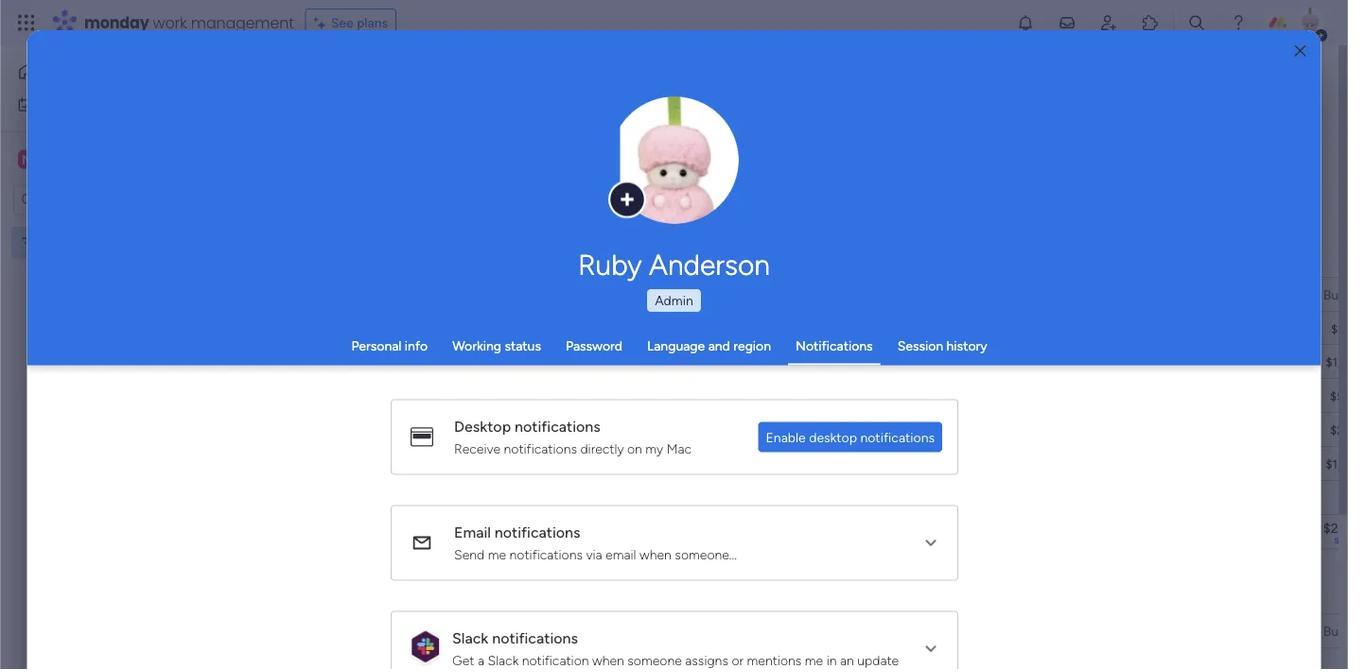 Task type: describe. For each thing, give the bounding box(es) containing it.
change profile picture button
[[610, 97, 739, 225]]

filter button
[[578, 179, 667, 209]]

it
[[849, 422, 857, 439]]

product
[[419, 355, 467, 371]]

enable
[[765, 430, 805, 446]]

task
[[480, 623, 506, 639]]

help image
[[1229, 13, 1248, 32]]

session
[[897, 338, 943, 354]]

keep
[[655, 102, 684, 118]]

select product image
[[17, 13, 36, 32]]

me inside email notifications send me notifications via email when someone...
[[487, 547, 506, 563]]

nov for nov 14
[[931, 386, 954, 402]]

type
[[364, 102, 391, 118]]

nov 15
[[931, 421, 969, 436]]

execute
[[411, 457, 458, 473]]

ruby anderson button
[[414, 248, 934, 282]]

personal
[[351, 338, 402, 354]]

notifications down strategy
[[503, 441, 577, 457]]

v2 done deadline image
[[888, 353, 904, 371]]

15
[[957, 421, 969, 436]]

working for working status
[[452, 338, 501, 354]]

personal info
[[351, 338, 428, 354]]

get
[[452, 653, 474, 669]]

ruby anderson
[[578, 248, 770, 282]]

workspace image
[[18, 149, 37, 170]]

stuck
[[801, 388, 835, 404]]

$10
[[1331, 322, 1348, 337]]

and inside button
[[630, 102, 652, 118]]

update
[[857, 653, 898, 669]]

close image
[[1295, 44, 1306, 58]]

a for product
[[409, 355, 416, 371]]

sort
[[703, 186, 728, 202]]

nov 13
[[932, 352, 969, 368]]

owner
[[688, 287, 728, 303]]

plan and execute a launch event
[[358, 457, 547, 473]]

an
[[840, 653, 854, 669]]

notification
[[521, 653, 588, 669]]

change profile picture
[[634, 170, 715, 202]]

monday work management
[[84, 12, 294, 33]]

see
[[331, 15, 353, 31]]

14
[[957, 386, 970, 402]]

month
[[368, 583, 425, 607]]

0 vertical spatial slack
[[452, 630, 488, 648]]

info
[[405, 338, 428, 354]]

Owner field
[[684, 284, 733, 305]]

see plans button
[[305, 9, 397, 37]]

$20
[[1330, 423, 1348, 439]]

mentions
[[746, 653, 801, 669]]

management
[[191, 12, 294, 33]]

and for language and region
[[708, 338, 730, 354]]

pricing
[[419, 423, 460, 439]]

working for working on it
[[779, 422, 828, 439]]

market
[[413, 321, 454, 337]]

and for plan and execute a launch event
[[386, 457, 408, 473]]

see plans
[[331, 15, 388, 31]]

$50
[[1330, 389, 1348, 404]]

receive
[[454, 441, 500, 457]]

or
[[731, 653, 743, 669]]

ruby anderson image
[[1295, 8, 1325, 38]]

due date
[[921, 623, 974, 640]]

a left launch
[[461, 457, 468, 473]]

sort button
[[673, 179, 740, 209]]

invite members image
[[1099, 13, 1118, 32]]

email notifications send me notifications via email when someone...
[[454, 524, 736, 563]]

notifications image
[[1016, 13, 1035, 32]]

launch
[[471, 457, 510, 473]]

plans
[[357, 15, 388, 31]]

monday
[[84, 12, 149, 33]]

a for pricing
[[409, 423, 416, 439]]

in
[[826, 653, 836, 669]]

create
[[358, 389, 398, 405]]

develop a pricing strategy
[[358, 423, 513, 439]]

stands.
[[851, 102, 893, 118]]

done
[[802, 354, 834, 370]]

enable desktop notifications
[[765, 430, 934, 446]]

assign
[[459, 102, 499, 118]]

a inside "slack notifications get a slack notification when someone assigns or mentions me in an update"
[[477, 653, 484, 669]]

m button
[[13, 143, 188, 176]]

session history link
[[897, 338, 987, 354]]

notifications up event
[[514, 418, 600, 436]]

language and region
[[647, 338, 771, 354]]

develop a product roadmap
[[358, 355, 523, 371]]

enable desktop notifications button
[[758, 422, 942, 453]]

my
[[645, 441, 663, 457]]

manage any type of project. assign owners, set timelines and keep track of where your project stands.
[[290, 102, 893, 118]]

develop for develop a product roadmap
[[358, 355, 406, 371]]

working status link
[[452, 338, 541, 354]]

profile
[[680, 170, 715, 185]]

when inside email notifications send me notifications via email when someone...
[[639, 547, 671, 563]]

1 of from the left
[[394, 102, 407, 118]]



Task type: locate. For each thing, give the bounding box(es) containing it.
notes
[[1221, 356, 1252, 371]]

13
[[957, 352, 969, 368]]

notifications
[[796, 338, 873, 354]]

$1,0 down $20
[[1326, 457, 1348, 473]]

me inside "slack notifications get a slack notification when someone assigns or mentions me in an update"
[[804, 653, 823, 669]]

region
[[733, 338, 771, 354]]

arrow down image
[[644, 183, 667, 205]]

1 vertical spatial slack
[[487, 653, 518, 669]]

desktop
[[454, 418, 511, 436]]

None field
[[1319, 284, 1348, 305], [1319, 621, 1348, 642], [1319, 284, 1348, 305], [1319, 621, 1348, 642]]

notifications inside enable desktop notifications button
[[860, 430, 934, 446]]

0 vertical spatial develop
[[358, 355, 406, 371]]

nov left 18
[[931, 455, 954, 470]]

when
[[639, 547, 671, 563], [592, 653, 624, 669]]

notifications link
[[796, 338, 873, 354]]

Due date field
[[916, 621, 979, 642]]

1 horizontal spatial when
[[639, 547, 671, 563]]

meeting
[[1173, 356, 1218, 371]]

picture
[[655, 186, 694, 202]]

set
[[551, 102, 570, 118]]

$1,0
[[1326, 355, 1348, 370], [1326, 457, 1348, 473]]

nov 18
[[931, 455, 970, 470]]

3 nov from the top
[[931, 421, 954, 436]]

slack up get at the bottom of the page
[[452, 630, 488, 648]]

your
[[776, 102, 802, 118]]

1 vertical spatial on
[[627, 441, 642, 457]]

on left "my"
[[627, 441, 642, 457]]

working down research
[[452, 338, 501, 354]]

1 horizontal spatial working
[[779, 422, 828, 439]]

nov for nov 13
[[932, 352, 954, 368]]

list box
[[0, 223, 241, 515]]

a down info
[[409, 355, 416, 371]]

0 horizontal spatial when
[[592, 653, 624, 669]]

4 nov from the top
[[931, 455, 954, 470]]

desktop
[[809, 430, 857, 446]]

1 horizontal spatial of
[[720, 102, 732, 118]]

conduct
[[358, 321, 410, 337]]

slack notifications get a slack notification when someone assigns or mentions me in an update
[[452, 630, 898, 669]]

on inside desktop notifications receive notifications directly on my mac
[[627, 441, 642, 457]]

1 horizontal spatial on
[[831, 422, 846, 439]]

slack down task
[[487, 653, 518, 669]]

0 vertical spatial when
[[639, 547, 671, 563]]

when left someone
[[592, 653, 624, 669]]

work
[[153, 12, 187, 33]]

18
[[957, 455, 970, 470]]

1 nov from the top
[[932, 352, 954, 368]]

strategy
[[463, 423, 513, 439]]

0 horizontal spatial me
[[487, 547, 506, 563]]

my work image
[[17, 96, 34, 113]]

search everything image
[[1187, 13, 1206, 32]]

nov left 13
[[932, 352, 954, 368]]

where
[[736, 102, 772, 118]]

of right track
[[720, 102, 732, 118]]

working
[[452, 338, 501, 354], [779, 422, 828, 439]]

track
[[687, 102, 717, 118]]

notifications left via in the left of the page
[[509, 547, 582, 563]]

working on it
[[779, 422, 857, 439]]

$1,0 down $10
[[1326, 355, 1348, 370]]

event
[[514, 457, 547, 473]]

1 vertical spatial develop
[[358, 423, 406, 439]]

2 of from the left
[[720, 102, 732, 118]]

2 develop from the top
[[358, 423, 406, 439]]

and left keep
[[630, 102, 652, 118]]

1 vertical spatial $1,0
[[1326, 457, 1348, 473]]

roadmap
[[470, 355, 523, 371]]

next month
[[325, 583, 425, 607]]

mac
[[666, 441, 691, 457]]

language and region link
[[647, 338, 771, 354]]

send
[[454, 547, 484, 563]]

nov 14
[[931, 386, 970, 402]]

2 nov from the top
[[931, 386, 954, 402]]

and
[[630, 102, 652, 118], [708, 338, 730, 354], [386, 457, 408, 473]]

inbox image
[[1058, 13, 1077, 32]]

notifications
[[514, 418, 600, 436], [860, 430, 934, 446], [503, 441, 577, 457], [494, 524, 580, 542], [509, 547, 582, 563], [492, 630, 578, 648]]

a for prd
[[401, 389, 408, 405]]

meeting notes
[[1173, 356, 1252, 371]]

home image
[[17, 62, 36, 81]]

$2,8
[[1323, 520, 1348, 536]]

when inside "slack notifications get a slack notification when someone assigns or mentions me in an update"
[[592, 653, 624, 669]]

0 horizontal spatial of
[[394, 102, 407, 118]]

timelines
[[573, 102, 626, 118]]

change
[[634, 170, 677, 185]]

directly
[[580, 441, 623, 457]]

admin
[[655, 293, 693, 309]]

me left in
[[804, 653, 823, 669]]

ruby
[[578, 248, 642, 282]]

0 vertical spatial and
[[630, 102, 652, 118]]

assigns
[[685, 653, 728, 669]]

notifications up notification
[[492, 630, 578, 648]]

develop down personal
[[358, 355, 406, 371]]

2 $1,0 from the top
[[1326, 457, 1348, 473]]

sum
[[1334, 533, 1348, 547]]

on left it
[[831, 422, 846, 439]]

prd
[[411, 389, 436, 405]]

and left region
[[708, 338, 730, 354]]

working status
[[452, 338, 541, 354]]

1 develop from the top
[[358, 355, 406, 371]]

0 vertical spatial working
[[452, 338, 501, 354]]

of right 'type'
[[394, 102, 407, 118]]

1 vertical spatial working
[[779, 422, 828, 439]]

notifications right it
[[860, 430, 934, 446]]

manage any type of project. assign owners, set timelines and keep track of where your project stands. button
[[287, 98, 922, 121]]

nov for nov 15
[[931, 421, 954, 436]]

option
[[0, 226, 241, 230]]

a right get at the bottom of the page
[[477, 653, 484, 669]]

Next month field
[[321, 583, 430, 607]]

1 vertical spatial me
[[804, 653, 823, 669]]

1 horizontal spatial me
[[804, 653, 823, 669]]

1 vertical spatial when
[[592, 653, 624, 669]]

1 horizontal spatial and
[[630, 102, 652, 118]]

a left pricing
[[409, 423, 416, 439]]

develop for develop a pricing strategy
[[358, 423, 406, 439]]

working down stuck
[[779, 422, 828, 439]]

desktop notifications receive notifications directly on my mac
[[454, 418, 691, 457]]

0 horizontal spatial on
[[627, 441, 642, 457]]

a
[[409, 355, 416, 371], [401, 389, 408, 405], [409, 423, 416, 439], [461, 457, 468, 473], [477, 653, 484, 669]]

and right plan
[[386, 457, 408, 473]]

slack
[[452, 630, 488, 648], [487, 653, 518, 669]]

0 vertical spatial me
[[487, 547, 506, 563]]

notifications inside "slack notifications get a slack notification when someone assigns or mentions me in an update"
[[492, 630, 578, 648]]

apps image
[[1141, 13, 1160, 32]]

create a prd
[[358, 389, 436, 405]]

develop down create
[[358, 423, 406, 439]]

1 $1,0 from the top
[[1326, 355, 1348, 370]]

of
[[394, 102, 407, 118], [720, 102, 732, 118]]

session history
[[897, 338, 987, 354]]

notifications right the "email" on the left bottom
[[494, 524, 580, 542]]

nov left 14
[[931, 386, 954, 402]]

high
[[1066, 354, 1094, 370]]

conduct market research
[[358, 321, 508, 337]]

2 horizontal spatial and
[[708, 338, 730, 354]]

0 vertical spatial $1,0
[[1326, 355, 1348, 370]]

project.
[[410, 102, 456, 118]]

0 horizontal spatial working
[[452, 338, 501, 354]]

anderson
[[649, 248, 770, 282]]

password
[[566, 338, 622, 354]]

status
[[505, 338, 541, 354]]

$2,8 sum
[[1323, 520, 1348, 547]]

email
[[454, 524, 490, 542]]

when right email
[[639, 547, 671, 563]]

0 vertical spatial on
[[831, 422, 846, 439]]

nov for nov 18
[[931, 455, 954, 470]]

next
[[325, 583, 363, 607]]

m
[[22, 151, 33, 167]]

0 horizontal spatial and
[[386, 457, 408, 473]]

2 vertical spatial and
[[386, 457, 408, 473]]

via
[[586, 547, 602, 563]]

1 vertical spatial and
[[708, 338, 730, 354]]

me right the send
[[487, 547, 506, 563]]

filter
[[608, 186, 638, 202]]

develop
[[358, 355, 406, 371], [358, 423, 406, 439]]

date
[[948, 623, 974, 640]]

manage
[[290, 102, 337, 118]]

plan
[[358, 457, 382, 473]]

me
[[487, 547, 506, 563], [804, 653, 823, 669]]

nov left 15
[[931, 421, 954, 436]]

a left prd
[[401, 389, 408, 405]]



Task type: vqa. For each thing, say whether or not it's contained in the screenshot.
topmost and
yes



